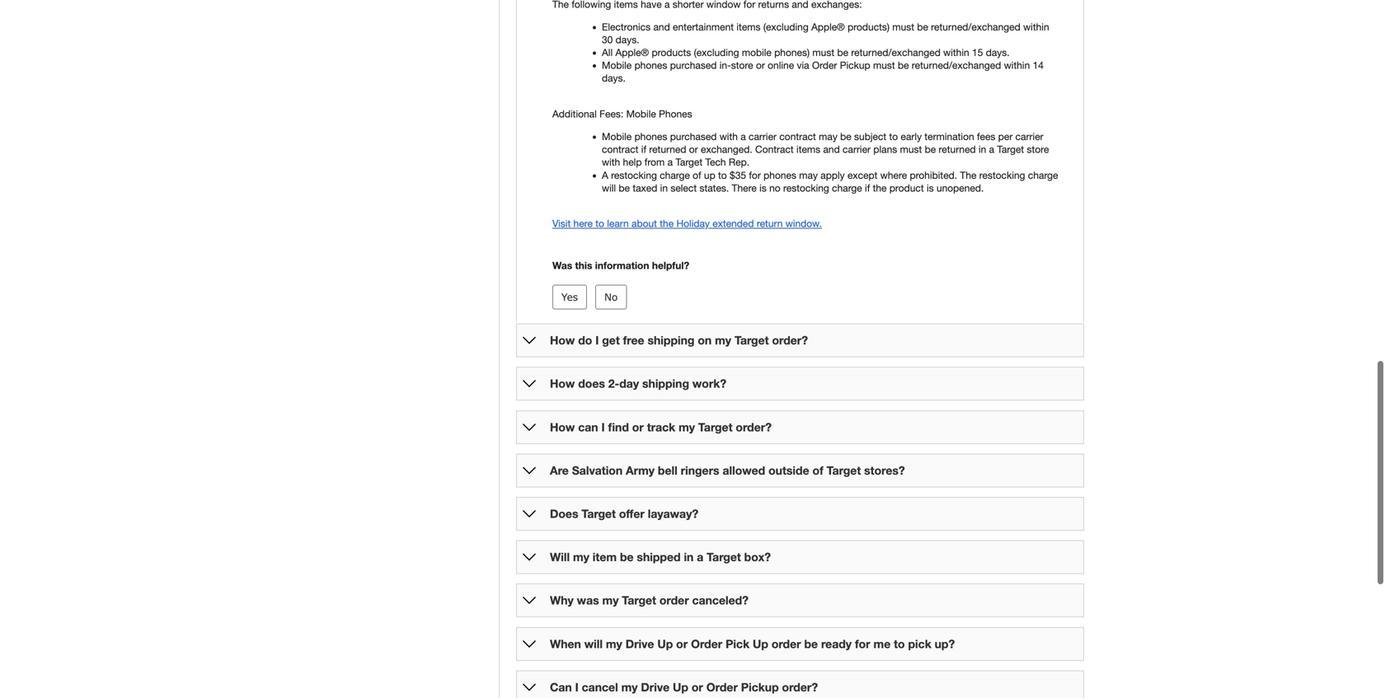 Task type: locate. For each thing, give the bounding box(es) containing it.
for up the there
[[749, 169, 761, 181]]

the
[[961, 169, 977, 181]]

restocking
[[611, 169, 657, 181], [980, 169, 1026, 181], [784, 182, 830, 194]]

None submit
[[553, 285, 587, 310], [596, 285, 627, 310], [553, 285, 587, 310], [596, 285, 627, 310]]

3 circle arrow e image from the top
[[523, 464, 536, 478]]

a down "fees"
[[990, 144, 995, 155]]

1 vertical spatial store
[[1027, 144, 1050, 155]]

pickup down products)
[[840, 59, 871, 71]]

order right via
[[813, 59, 838, 71]]

1 horizontal spatial returned
[[939, 144, 976, 155]]

here
[[574, 218, 593, 229]]

1 horizontal spatial may
[[819, 131, 838, 142]]

carrier right per
[[1016, 131, 1044, 142]]

phones inside electronics and entertainment items (excluding apple® products) must be returned/exchanged within 30 days. all apple® products (excluding mobile phones) must be returned/exchanged within 15 days. mobile phones purchased in-store or online via order pickup must be returned/exchanged within 14 days.
[[635, 59, 668, 71]]

and
[[654, 21, 670, 32], [824, 144, 840, 155]]

1 horizontal spatial apple®
[[812, 21, 845, 32]]

0 vertical spatial how
[[550, 334, 575, 347]]

carrier up contract
[[749, 131, 777, 142]]

1 vertical spatial apple®
[[616, 47, 649, 58]]

my
[[715, 334, 732, 347], [679, 421, 695, 434], [573, 551, 590, 564], [603, 594, 619, 608], [606, 638, 623, 651], [622, 681, 638, 695]]

0 horizontal spatial is
[[760, 182, 767, 194]]

0 vertical spatial and
[[654, 21, 670, 32]]

items
[[737, 21, 761, 32], [797, 144, 821, 155]]

order down will my item be shipped in a target box?
[[660, 594, 689, 608]]

1 horizontal spatial of
[[813, 464, 824, 478]]

0 vertical spatial shipping
[[648, 334, 695, 347]]

target
[[998, 144, 1025, 155], [676, 156, 703, 168], [735, 334, 769, 347], [699, 421, 733, 434], [827, 464, 861, 478], [582, 507, 616, 521], [707, 551, 741, 564], [622, 594, 657, 608]]

how left does
[[550, 377, 575, 391]]

and up products
[[654, 21, 670, 32]]

(excluding up phones)
[[764, 21, 809, 32]]

in
[[979, 144, 987, 155], [660, 182, 668, 194], [684, 551, 694, 564]]

15
[[973, 47, 984, 58]]

mobile down fees:
[[602, 131, 632, 142]]

drive right the cancel
[[641, 681, 670, 695]]

circle arrow e image left will
[[523, 551, 536, 564]]

order left the pick
[[691, 638, 723, 651]]

and inside electronics and entertainment items (excluding apple® products) must be returned/exchanged within 30 days. all apple® products (excluding mobile phones) must be returned/exchanged within 15 days. mobile phones purchased in-store or online via order pickup must be returned/exchanged within 14 days.
[[654, 21, 670, 32]]

i
[[596, 334, 599, 347], [602, 421, 605, 434], [575, 681, 579, 695]]

will
[[602, 182, 616, 194], [585, 638, 603, 651]]

order
[[813, 59, 838, 71], [691, 638, 723, 651], [707, 681, 738, 695]]

2 vertical spatial mobile
[[602, 131, 632, 142]]

2 horizontal spatial i
[[602, 421, 605, 434]]

0 horizontal spatial returned
[[650, 144, 687, 155]]

0 vertical spatial purchased
[[670, 59, 717, 71]]

exchanged.
[[701, 144, 753, 155]]

returned/exchanged down 15
[[912, 59, 1002, 71]]

circle arrow e image for will my item be shipped in a target box?
[[523, 551, 536, 564]]

items inside 'mobile phones purchased with a carrier contract may be subject to early termination fees per carrier contract if returned or exchanged. contract items and carrier plans must be returned in a target store with help from a target tech rep. a restocking charge of up to $35 for phones may apply except where prohibited. the restocking charge will be taxed in select states. there is no restocking charge if the product is unopened.'
[[797, 144, 821, 155]]

3 circle arrow e image from the top
[[523, 551, 536, 564]]

on
[[698, 334, 712, 347]]

0 vertical spatial will
[[602, 182, 616, 194]]

phones down products
[[635, 59, 668, 71]]

1 is from the left
[[760, 182, 767, 194]]

the down where
[[873, 182, 887, 194]]

0 vertical spatial contract
[[780, 131, 817, 142]]

0 horizontal spatial items
[[737, 21, 761, 32]]

why
[[550, 594, 574, 608]]

how does 2-day shipping work? link
[[550, 377, 727, 391]]

circle arrow e image left why
[[523, 595, 536, 608]]

circle arrow e image for how do i get free shipping on my target order?
[[523, 334, 536, 347]]

pick
[[909, 638, 932, 651]]

1 vertical spatial i
[[602, 421, 605, 434]]

work?
[[693, 377, 727, 391]]

products
[[652, 47, 692, 58]]

contract
[[780, 131, 817, 142], [602, 144, 639, 155]]

is
[[760, 182, 767, 194], [927, 182, 934, 194]]

free
[[623, 334, 645, 347]]

will my item be shipped in a target box? link
[[550, 551, 771, 564]]

circle arrow e image
[[523, 334, 536, 347], [523, 508, 536, 521], [523, 551, 536, 564], [523, 595, 536, 608], [523, 638, 536, 651]]

0 horizontal spatial with
[[602, 156, 621, 168]]

extended
[[713, 218, 754, 229]]

purchased down phones on the top
[[670, 131, 717, 142]]

purchased
[[670, 59, 717, 71], [670, 131, 717, 142]]

with up the a
[[602, 156, 621, 168]]

salvation
[[572, 464, 623, 478]]

1 vertical spatial days.
[[986, 47, 1010, 58]]

carrier
[[749, 131, 777, 142], [1016, 131, 1044, 142], [843, 144, 871, 155]]

or left exchanged.
[[689, 144, 698, 155]]

0 vertical spatial order
[[660, 594, 689, 608]]

circle arrow e image for why was my target order canceled?
[[523, 595, 536, 608]]

how can i find or track my target order? link
[[550, 421, 772, 434]]

2 how from the top
[[550, 377, 575, 391]]

and up apply
[[824, 144, 840, 155]]

the
[[873, 182, 887, 194], [660, 218, 674, 229]]

1 horizontal spatial for
[[855, 638, 871, 651]]

0 horizontal spatial pickup
[[741, 681, 779, 695]]

there
[[732, 182, 757, 194]]

2 vertical spatial i
[[575, 681, 579, 695]]

0 vertical spatial the
[[873, 182, 887, 194]]

why was my target order canceled? link
[[550, 594, 749, 608]]

online
[[768, 59, 795, 71]]

with up exchanged.
[[720, 131, 738, 142]]

drive down the why was my target order canceled? link
[[626, 638, 655, 651]]

may
[[819, 131, 838, 142], [800, 169, 818, 181]]

to up the plans
[[890, 131, 899, 142]]

2 horizontal spatial charge
[[1029, 169, 1059, 181]]

target right on
[[735, 334, 769, 347]]

box?
[[745, 551, 771, 564]]

order? for pickup
[[782, 681, 818, 695]]

days. right 15
[[986, 47, 1010, 58]]

will down the a
[[602, 182, 616, 194]]

1 vertical spatial for
[[855, 638, 871, 651]]

in down "fees"
[[979, 144, 987, 155]]

does
[[550, 507, 579, 521]]

circle arrow e image left when
[[523, 638, 536, 651]]

is down "prohibited."
[[927, 182, 934, 194]]

of right outside
[[813, 464, 824, 478]]

1 vertical spatial how
[[550, 377, 575, 391]]

0 horizontal spatial in
[[660, 182, 668, 194]]

1 horizontal spatial items
[[797, 144, 821, 155]]

4 circle arrow e image from the top
[[523, 681, 536, 695]]

0 vertical spatial order?
[[773, 334, 808, 347]]

apple® left products)
[[812, 21, 845, 32]]

items right contract
[[797, 144, 821, 155]]

2 circle arrow e image from the top
[[523, 508, 536, 521]]

is left no
[[760, 182, 767, 194]]

a
[[741, 131, 746, 142], [990, 144, 995, 155], [668, 156, 673, 168], [697, 551, 704, 564]]

circle arrow e image left do
[[523, 334, 536, 347]]

0 horizontal spatial of
[[693, 169, 702, 181]]

mobile
[[602, 59, 632, 71], [627, 108, 656, 120], [602, 131, 632, 142]]

stores?
[[865, 464, 906, 478]]

1 circle arrow e image from the top
[[523, 334, 536, 347]]

i for can
[[602, 421, 605, 434]]

items up mobile
[[737, 21, 761, 32]]

be
[[918, 21, 929, 32], [838, 47, 849, 58], [898, 59, 910, 71], [841, 131, 852, 142], [925, 144, 936, 155], [619, 182, 630, 194], [620, 551, 634, 564], [805, 638, 818, 651]]

or right find
[[633, 421, 644, 434]]

1 vertical spatial may
[[800, 169, 818, 181]]

1 circle arrow e image from the top
[[523, 378, 536, 391]]

4 circle arrow e image from the top
[[523, 595, 536, 608]]

1 returned from the left
[[650, 144, 687, 155]]

returned/exchanged
[[932, 21, 1021, 32], [852, 47, 941, 58], [912, 59, 1002, 71]]

$35
[[730, 169, 747, 181]]

2 vertical spatial order?
[[782, 681, 818, 695]]

shipping left on
[[648, 334, 695, 347]]

how left can
[[550, 421, 575, 434]]

must inside 'mobile phones purchased with a carrier contract may be subject to early termination fees per carrier contract if returned or exchanged. contract items and carrier plans must be returned in a target store with help from a target tech rep. a restocking charge of up to $35 for phones may apply except where prohibited. the restocking charge will be taxed in select states. there is no restocking charge if the product is unopened.'
[[901, 144, 923, 155]]

1 vertical spatial items
[[797, 144, 821, 155]]

0 horizontal spatial and
[[654, 21, 670, 32]]

returned/exchanged down products)
[[852, 47, 941, 58]]

purchased inside 'mobile phones purchased with a carrier contract may be subject to early termination fees per carrier contract if returned or exchanged. contract items and carrier plans must be returned in a target store with help from a target tech rep. a restocking charge of up to $35 for phones may apply except where prohibited. the restocking charge will be taxed in select states. there is no restocking charge if the product is unopened.'
[[670, 131, 717, 142]]

days. down all
[[602, 72, 626, 84]]

bell
[[658, 464, 678, 478]]

circle arrow e image
[[523, 378, 536, 391], [523, 421, 536, 434], [523, 464, 536, 478], [523, 681, 536, 695]]

target down work?
[[699, 421, 733, 434]]

0 horizontal spatial for
[[749, 169, 761, 181]]

with
[[720, 131, 738, 142], [602, 156, 621, 168]]

return
[[757, 218, 783, 229]]

how for how do i get free shipping on my target order?
[[550, 334, 575, 347]]

charge right the
[[1029, 169, 1059, 181]]

0 vertical spatial pickup
[[840, 59, 871, 71]]

shipping right day
[[643, 377, 690, 391]]

1 how from the top
[[550, 334, 575, 347]]

my up the cancel
[[606, 638, 623, 651]]

or inside 'mobile phones purchased with a carrier contract may be subject to early termination fees per carrier contract if returned or exchanged. contract items and carrier plans must be returned in a target store with help from a target tech rep. a restocking charge of up to $35 for phones may apply except where prohibited. the restocking charge will be taxed in select states. there is no restocking charge if the product is unopened.'
[[689, 144, 698, 155]]

additional fees: mobile phones
[[553, 108, 693, 120]]

(excluding
[[764, 21, 809, 32], [694, 47, 740, 58]]

1 horizontal spatial with
[[720, 131, 738, 142]]

be down termination
[[925, 144, 936, 155]]

days. down the electronics
[[616, 34, 640, 45]]

1 horizontal spatial pickup
[[840, 59, 871, 71]]

where
[[881, 169, 908, 181]]

may left apply
[[800, 169, 818, 181]]

returned down termination
[[939, 144, 976, 155]]

how left do
[[550, 334, 575, 347]]

restocking down help
[[611, 169, 657, 181]]

store inside electronics and entertainment items (excluding apple® products) must be returned/exchanged within 30 days. all apple® products (excluding mobile phones) must be returned/exchanged within 15 days. mobile phones purchased in-store or online via order pickup must be returned/exchanged within 14 days.
[[731, 59, 754, 71]]

charge up select
[[660, 169, 690, 181]]

2 purchased from the top
[[670, 131, 717, 142]]

tech
[[706, 156, 726, 168]]

1 vertical spatial purchased
[[670, 131, 717, 142]]

army
[[626, 464, 655, 478]]

1 horizontal spatial i
[[596, 334, 599, 347]]

apple® right all
[[616, 47, 649, 58]]

will
[[550, 551, 570, 564]]

product
[[890, 182, 924, 194]]

0 vertical spatial of
[[693, 169, 702, 181]]

0 vertical spatial i
[[596, 334, 599, 347]]

in right taxed at the left of the page
[[660, 182, 668, 194]]

returned/exchanged up 15
[[932, 21, 1021, 32]]

0 vertical spatial drive
[[626, 638, 655, 651]]

days.
[[616, 34, 640, 45], [986, 47, 1010, 58], [602, 72, 626, 84]]

pickup down when will my drive up or order pick up order be ready for me to pick up? link
[[741, 681, 779, 695]]

5 circle arrow e image from the top
[[523, 638, 536, 651]]

contract up contract
[[780, 131, 817, 142]]

for left me at bottom
[[855, 638, 871, 651]]

in right shipped
[[684, 551, 694, 564]]

2 horizontal spatial restocking
[[980, 169, 1026, 181]]

of
[[693, 169, 702, 181], [813, 464, 824, 478]]

track
[[647, 421, 676, 434]]

when will my drive up or order pick up order be ready for me to pick up? link
[[550, 638, 956, 651]]

within up 14
[[1024, 21, 1050, 32]]

1 horizontal spatial (excluding
[[764, 21, 809, 32]]

must down early
[[901, 144, 923, 155]]

my right the cancel
[[622, 681, 638, 695]]

electronics
[[602, 21, 651, 32]]

1 purchased from the top
[[670, 59, 717, 71]]

0 vertical spatial with
[[720, 131, 738, 142]]

1 vertical spatial of
[[813, 464, 824, 478]]

how
[[550, 334, 575, 347], [550, 377, 575, 391], [550, 421, 575, 434]]

circle arrow e image for how can i find or track my target order?
[[523, 421, 536, 434]]

circle arrow e image for does target offer layaway?
[[523, 508, 536, 521]]

0 horizontal spatial order
[[660, 594, 689, 608]]

holiday
[[677, 218, 710, 229]]

if down except
[[865, 182, 871, 194]]

0 vertical spatial (excluding
[[764, 21, 809, 32]]

1 vertical spatial in
[[660, 182, 668, 194]]

0 vertical spatial phones
[[635, 59, 668, 71]]

circle arrow e image for are salvation army bell ringers allowed outside of target stores?
[[523, 464, 536, 478]]

mobile inside electronics and entertainment items (excluding apple® products) must be returned/exchanged within 30 days. all apple® products (excluding mobile phones) must be returned/exchanged within 15 days. mobile phones purchased in-store or online via order pickup must be returned/exchanged within 14 days.
[[602, 59, 632, 71]]

within left 14
[[1005, 59, 1031, 71]]

up right the cancel
[[673, 681, 689, 695]]

2 vertical spatial in
[[684, 551, 694, 564]]

1 vertical spatial and
[[824, 144, 840, 155]]

(excluding up the in-
[[694, 47, 740, 58]]

phones up no
[[764, 169, 797, 181]]

0 vertical spatial if
[[642, 144, 647, 155]]

order down the pick
[[707, 681, 738, 695]]

1 horizontal spatial the
[[873, 182, 887, 194]]

charge down apply
[[832, 182, 863, 194]]

or down mobile
[[756, 59, 765, 71]]

to right 'up'
[[719, 169, 727, 181]]

my right was
[[603, 594, 619, 608]]

1 horizontal spatial contract
[[780, 131, 817, 142]]

do
[[578, 334, 593, 347]]

how for how does 2-day shipping work?
[[550, 377, 575, 391]]

circle arrow e image left does
[[523, 508, 536, 521]]

information
[[595, 260, 650, 271]]

0 vertical spatial returned/exchanged
[[932, 21, 1021, 32]]

be left ready
[[805, 638, 818, 651]]

0 horizontal spatial the
[[660, 218, 674, 229]]

1 vertical spatial order
[[772, 638, 802, 651]]

3 how from the top
[[550, 421, 575, 434]]

0 vertical spatial for
[[749, 169, 761, 181]]

restocking right the
[[980, 169, 1026, 181]]

for inside 'mobile phones purchased with a carrier contract may be subject to early termination fees per carrier contract if returned or exchanged. contract items and carrier plans must be returned in a target store with help from a target tech rep. a restocking charge of up to $35 for phones may apply except where prohibited. the restocking charge will be taxed in select states. there is no restocking charge if the product is unopened.'
[[749, 169, 761, 181]]

if
[[642, 144, 647, 155], [865, 182, 871, 194]]

1 vertical spatial contract
[[602, 144, 639, 155]]

0 vertical spatial mobile
[[602, 59, 632, 71]]

how do i get free shipping on my target order? link
[[550, 334, 808, 347]]

or inside electronics and entertainment items (excluding apple® products) must be returned/exchanged within 30 days. all apple® products (excluding mobile phones) must be returned/exchanged within 15 days. mobile phones purchased in-store or online via order pickup must be returned/exchanged within 14 days.
[[756, 59, 765, 71]]

0 horizontal spatial store
[[731, 59, 754, 71]]

shipped
[[637, 551, 681, 564]]

0 horizontal spatial (excluding
[[694, 47, 740, 58]]

1 horizontal spatial and
[[824, 144, 840, 155]]

shipping
[[648, 334, 695, 347], [643, 377, 690, 391]]

pick
[[726, 638, 750, 651]]

be down products)
[[838, 47, 849, 58]]

or
[[756, 59, 765, 71], [689, 144, 698, 155], [633, 421, 644, 434], [677, 638, 688, 651], [692, 681, 704, 695]]

mobile right fees:
[[627, 108, 656, 120]]

0 vertical spatial store
[[731, 59, 754, 71]]

store
[[731, 59, 754, 71], [1027, 144, 1050, 155]]

phones
[[635, 59, 668, 71], [635, 131, 668, 142], [764, 169, 797, 181]]

0 vertical spatial may
[[819, 131, 838, 142]]

phones up from
[[635, 131, 668, 142]]

carrier down the subject
[[843, 144, 871, 155]]

0 vertical spatial in
[[979, 144, 987, 155]]

0 horizontal spatial if
[[642, 144, 647, 155]]

if up from
[[642, 144, 647, 155]]

can
[[550, 681, 572, 695]]

of left 'up'
[[693, 169, 702, 181]]

apply
[[821, 169, 845, 181]]

2 circle arrow e image from the top
[[523, 421, 536, 434]]

within left 15
[[944, 47, 970, 58]]

will right when
[[585, 638, 603, 651]]

2 vertical spatial days.
[[602, 72, 626, 84]]



Task type: vqa. For each thing, say whether or not it's contained in the screenshot.
manage
no



Task type: describe. For each thing, give the bounding box(es) containing it.
items inside electronics and entertainment items (excluding apple® products) must be returned/exchanged within 30 days. all apple® products (excluding mobile phones) must be returned/exchanged within 15 days. mobile phones purchased in-store or online via order pickup must be returned/exchanged within 14 days.
[[737, 21, 761, 32]]

outside
[[769, 464, 810, 478]]

circle arrow e image for when will my drive up or order pick up order be ready for me to pick up?
[[523, 638, 536, 651]]

1 vertical spatial pickup
[[741, 681, 779, 695]]

and inside 'mobile phones purchased with a carrier contract may be subject to early termination fees per carrier contract if returned or exchanged. contract items and carrier plans must be returned in a target store with help from a target tech rep. a restocking charge of up to $35 for phones may apply except where prohibited. the restocking charge will be taxed in select states. there is no restocking charge if the product is unopened.'
[[824, 144, 840, 155]]

early
[[901, 131, 922, 142]]

electronics and entertainment items (excluding apple® products) must be returned/exchanged within 30 days. all apple® products (excluding mobile phones) must be returned/exchanged within 15 days. mobile phones purchased in-store or online via order pickup must be returned/exchanged within 14 days.
[[602, 21, 1050, 84]]

must right products)
[[893, 21, 915, 32]]

from
[[645, 156, 665, 168]]

1 vertical spatial mobile
[[627, 108, 656, 120]]

are salvation army bell ringers allowed outside of target stores?
[[550, 464, 906, 478]]

1 horizontal spatial carrier
[[843, 144, 871, 155]]

ringers
[[681, 464, 720, 478]]

store inside 'mobile phones purchased with a carrier contract may be subject to early termination fees per carrier contract if returned or exchanged. contract items and carrier plans must be returned in a target store with help from a target tech rep. a restocking charge of up to $35 for phones may apply except where prohibited. the restocking charge will be taxed in select states. there is no restocking charge if the product is unopened.'
[[1027, 144, 1050, 155]]

select
[[671, 182, 697, 194]]

1 vertical spatial order?
[[736, 421, 772, 434]]

1 vertical spatial the
[[660, 218, 674, 229]]

to right me at bottom
[[894, 638, 905, 651]]

per
[[999, 131, 1013, 142]]

why was my target order canceled?
[[550, 594, 749, 608]]

fees
[[978, 131, 996, 142]]

subject
[[855, 131, 887, 142]]

up?
[[935, 638, 956, 651]]

additional
[[553, 108, 597, 120]]

via
[[797, 59, 810, 71]]

help
[[623, 156, 642, 168]]

order? for target
[[773, 334, 808, 347]]

taxed
[[633, 182, 658, 194]]

up down why was my target order canceled?
[[658, 638, 673, 651]]

14
[[1033, 59, 1044, 71]]

offer
[[619, 507, 645, 521]]

canceled?
[[693, 594, 749, 608]]

when
[[550, 638, 581, 651]]

be up early
[[898, 59, 910, 71]]

2 vertical spatial within
[[1005, 59, 1031, 71]]

1 vertical spatial will
[[585, 638, 603, 651]]

states.
[[700, 182, 729, 194]]

a
[[602, 169, 609, 181]]

i for do
[[596, 334, 599, 347]]

are salvation army bell ringers allowed outside of target stores? link
[[550, 464, 906, 478]]

0 vertical spatial days.
[[616, 34, 640, 45]]

0 vertical spatial within
[[1024, 21, 1050, 32]]

0 vertical spatial apple®
[[812, 21, 845, 32]]

about
[[632, 218, 657, 229]]

my right on
[[715, 334, 732, 347]]

all
[[602, 47, 613, 58]]

1 vertical spatial if
[[865, 182, 871, 194]]

me
[[874, 638, 891, 651]]

cancel
[[582, 681, 618, 695]]

must right phones)
[[813, 47, 835, 58]]

allowed
[[723, 464, 766, 478]]

my right track
[[679, 421, 695, 434]]

entertainment
[[673, 21, 734, 32]]

learn
[[607, 218, 629, 229]]

0 horizontal spatial restocking
[[611, 169, 657, 181]]

of inside 'mobile phones purchased with a carrier contract may be subject to early termination fees per carrier contract if returned or exchanged. contract items and carrier plans must be returned in a target store with help from a target tech rep. a restocking charge of up to $35 for phones may apply except where prohibited. the restocking charge will be taxed in select states. there is no restocking charge if the product is unopened.'
[[693, 169, 702, 181]]

2 horizontal spatial in
[[979, 144, 987, 155]]

1 vertical spatial within
[[944, 47, 970, 58]]

will inside 'mobile phones purchased with a carrier contract may be subject to early termination fees per carrier contract if returned or exchanged. contract items and carrier plans must be returned in a target store with help from a target tech rep. a restocking charge of up to $35 for phones may apply except where prohibited. the restocking charge will be taxed in select states. there is no restocking charge if the product is unopened.'
[[602, 182, 616, 194]]

2 vertical spatial order
[[707, 681, 738, 695]]

target down per
[[998, 144, 1025, 155]]

contract
[[756, 144, 794, 155]]

2 vertical spatial phones
[[764, 169, 797, 181]]

1 vertical spatial drive
[[641, 681, 670, 695]]

1 vertical spatial phones
[[635, 131, 668, 142]]

ready
[[822, 638, 852, 651]]

plans
[[874, 144, 898, 155]]

does
[[578, 377, 605, 391]]

1 vertical spatial (excluding
[[694, 47, 740, 58]]

phones)
[[775, 47, 810, 58]]

the inside 'mobile phones purchased with a carrier contract may be subject to early termination fees per carrier contract if returned or exchanged. contract items and carrier plans must be returned in a target store with help from a target tech rep. a restocking charge of up to $35 for phones may apply except where prohibited. the restocking charge will be taxed in select states. there is no restocking charge if the product is unopened.'
[[873, 182, 887, 194]]

be right item
[[620, 551, 634, 564]]

target left 'box?'
[[707, 551, 741, 564]]

layaway?
[[648, 507, 699, 521]]

in-
[[720, 59, 731, 71]]

0 horizontal spatial contract
[[602, 144, 639, 155]]

to right here at left top
[[596, 218, 605, 229]]

mobile inside 'mobile phones purchased with a carrier contract may be subject to early termination fees per carrier contract if returned or exchanged. contract items and carrier plans must be returned in a target store with help from a target tech rep. a restocking charge of up to $35 for phones may apply except where prohibited. the restocking charge will be taxed in select states. there is no restocking charge if the product is unopened.'
[[602, 131, 632, 142]]

visit
[[553, 218, 571, 229]]

can i cancel my drive up or order pickup order? link
[[550, 681, 818, 695]]

be right products)
[[918, 21, 929, 32]]

can i cancel my drive up or order pickup order?
[[550, 681, 818, 695]]

mobile phones purchased with a carrier contract may be subject to early termination fees per carrier contract if returned or exchanged. contract items and carrier plans must be returned in a target store with help from a target tech rep. a restocking charge of up to $35 for phones may apply except where prohibited. the restocking charge will be taxed in select states. there is no restocking charge if the product is unopened.
[[602, 131, 1059, 194]]

day
[[620, 377, 639, 391]]

circle arrow e image for how does 2-day shipping work?
[[523, 378, 536, 391]]

purchased inside electronics and entertainment items (excluding apple® products) must be returned/exchanged within 30 days. all apple® products (excluding mobile phones) must be returned/exchanged within 15 days. mobile phones purchased in-store or online via order pickup must be returned/exchanged within 14 days.
[[670, 59, 717, 71]]

window.
[[786, 218, 822, 229]]

pickup inside electronics and entertainment items (excluding apple® products) must be returned/exchanged within 30 days. all apple® products (excluding mobile phones) must be returned/exchanged within 15 days. mobile phones purchased in-store or online via order pickup must be returned/exchanged within 14 days.
[[840, 59, 871, 71]]

termination
[[925, 131, 975, 142]]

0 horizontal spatial i
[[575, 681, 579, 695]]

be left taxed at the left of the page
[[619, 182, 630, 194]]

1 vertical spatial shipping
[[643, 377, 690, 391]]

fees:
[[600, 108, 624, 120]]

or up 'can i cancel my drive up or order pickup order?'
[[677, 638, 688, 651]]

find
[[608, 421, 629, 434]]

0 horizontal spatial carrier
[[749, 131, 777, 142]]

1 horizontal spatial in
[[684, 551, 694, 564]]

was
[[577, 594, 599, 608]]

1 vertical spatial with
[[602, 156, 621, 168]]

target left offer at the bottom left of page
[[582, 507, 616, 521]]

phones
[[659, 108, 693, 120]]

can
[[578, 421, 599, 434]]

2 vertical spatial returned/exchanged
[[912, 59, 1002, 71]]

1 horizontal spatial restocking
[[784, 182, 830, 194]]

0 horizontal spatial may
[[800, 169, 818, 181]]

target up select
[[676, 156, 703, 168]]

how does 2-day shipping work?
[[550, 377, 727, 391]]

a right shipped
[[697, 551, 704, 564]]

0 horizontal spatial charge
[[660, 169, 690, 181]]

1 vertical spatial order
[[691, 638, 723, 651]]

order inside electronics and entertainment items (excluding apple® products) must be returned/exchanged within 30 days. all apple® products (excluding mobile phones) must be returned/exchanged within 15 days. mobile phones purchased in-store or online via order pickup must be returned/exchanged within 14 days.
[[813, 59, 838, 71]]

no
[[770, 182, 781, 194]]

a up exchanged.
[[741, 131, 746, 142]]

1 vertical spatial returned/exchanged
[[852, 47, 941, 58]]

be left the subject
[[841, 131, 852, 142]]

must down products)
[[874, 59, 896, 71]]

my right will
[[573, 551, 590, 564]]

or down when will my drive up or order pick up order be ready for me to pick up? at the bottom of the page
[[692, 681, 704, 695]]

how for how can i find or track my target order?
[[550, 421, 575, 434]]

how do i get free shipping on my target order?
[[550, 334, 808, 347]]

mobile
[[742, 47, 772, 58]]

2-
[[609, 377, 620, 391]]

get
[[602, 334, 620, 347]]

2 horizontal spatial carrier
[[1016, 131, 1044, 142]]

products)
[[848, 21, 890, 32]]

prohibited.
[[910, 169, 958, 181]]

when will my drive up or order pick up order be ready for me to pick up?
[[550, 638, 956, 651]]

circle arrow e image for can i cancel my drive up or order pickup order?
[[523, 681, 536, 695]]

are
[[550, 464, 569, 478]]

2 is from the left
[[927, 182, 934, 194]]

2 returned from the left
[[939, 144, 976, 155]]

30
[[602, 34, 613, 45]]

how can i find or track my target order?
[[550, 421, 772, 434]]

was
[[553, 260, 573, 271]]

does target offer layaway?
[[550, 507, 699, 521]]

up
[[704, 169, 716, 181]]

1 horizontal spatial charge
[[832, 182, 863, 194]]

target down shipped
[[622, 594, 657, 608]]

up right the pick
[[753, 638, 769, 651]]

a right from
[[668, 156, 673, 168]]

target left stores?
[[827, 464, 861, 478]]

unopened.
[[937, 182, 984, 194]]

visit here to learn about the holiday extended return window. link
[[553, 218, 822, 229]]

except
[[848, 169, 878, 181]]



